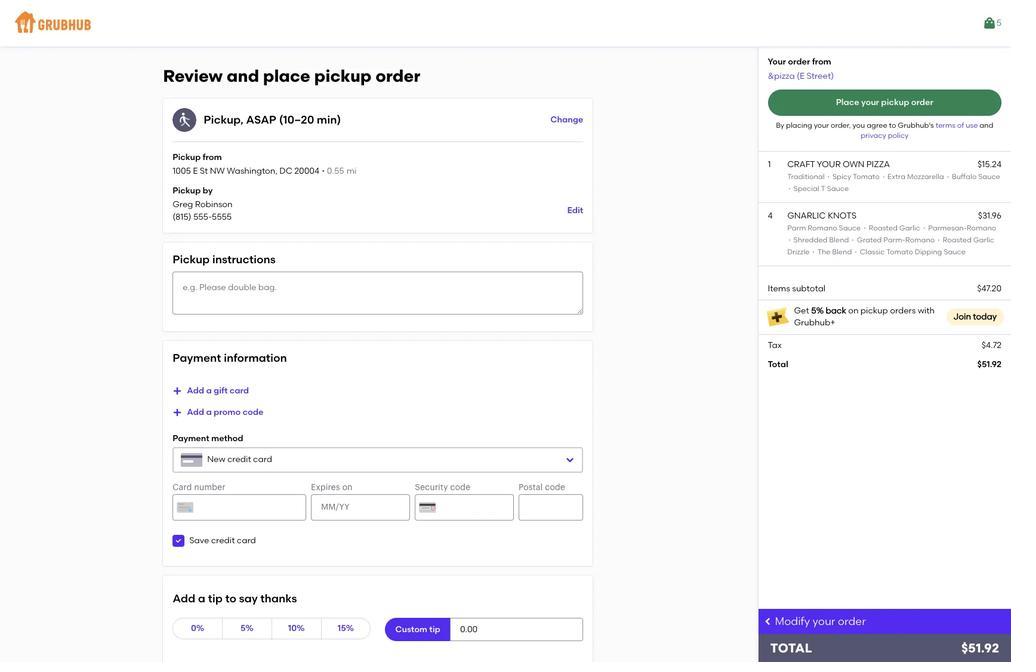 Task type: vqa. For each thing, say whether or not it's contained in the screenshot.
terms of use 'link'
yes



Task type: locate. For each thing, give the bounding box(es) containing it.
&pizza
[[768, 71, 795, 81]]

0 horizontal spatial tip
[[208, 592, 223, 606]]

1 pickup from the top
[[173, 152, 201, 162]]

total down tax
[[768, 360, 789, 370]]

0 vertical spatial to
[[890, 121, 897, 130]]

1 horizontal spatial to
[[890, 121, 897, 130]]

and inside by placing your order, you agree to grubhub's terms of use and privacy policy
[[980, 121, 994, 130]]

1 vertical spatial pickup
[[173, 186, 201, 196]]

roasted
[[869, 224, 898, 232], [943, 236, 972, 244]]

add up 0%
[[173, 592, 196, 606]]

, left asap
[[241, 113, 244, 126]]

to left say on the bottom left
[[225, 592, 237, 606]]

payment for review
[[173, 351, 221, 365]]

1 vertical spatial payment
[[173, 434, 209, 444]]

robinson
[[195, 200, 233, 210]]

2 payment from the top
[[173, 434, 209, 444]]

your for place
[[862, 97, 880, 107]]

knots
[[828, 211, 857, 221]]

from up nw
[[203, 152, 222, 162]]

shredded
[[794, 236, 828, 244]]

tax
[[768, 340, 782, 350]]

romano down gnarlic knots
[[808, 224, 838, 232]]

1 vertical spatial to
[[225, 592, 237, 606]]

roasted down parmesan-
[[943, 236, 972, 244]]

your right modify
[[813, 615, 836, 628]]

to up policy in the top right of the page
[[890, 121, 897, 130]]

romano down $31.96
[[968, 224, 997, 232]]

grated
[[858, 236, 883, 244]]

classic
[[861, 248, 885, 257]]

and
[[227, 66, 259, 86], [980, 121, 994, 130]]

credit right save
[[211, 536, 235, 546]]

1 vertical spatial roasted
[[943, 236, 972, 244]]

pickup down (815)
[[173, 253, 210, 266]]

garlic down $31.96
[[974, 236, 995, 244]]

2 horizontal spatial svg image
[[764, 617, 773, 627]]

∙ up grated
[[863, 224, 868, 232]]

add a gift card button
[[173, 381, 249, 402]]

, inside pickup from 1005 e st nw washington , dc 20004 • 0.55 mi
[[276, 166, 278, 176]]

payment for payment
[[173, 434, 209, 444]]

credit for save
[[211, 536, 235, 546]]

new
[[207, 455, 226, 465]]

0 horizontal spatial to
[[225, 592, 237, 606]]

garlic up parm-
[[900, 224, 921, 232]]

•
[[322, 166, 325, 176]]

place your pickup order button
[[768, 90, 1002, 116]]

pickup up greg on the left
[[173, 186, 201, 196]]

0 horizontal spatial romano
[[808, 224, 838, 232]]

1 vertical spatial blend
[[833, 248, 853, 257]]

1 horizontal spatial garlic
[[974, 236, 995, 244]]

svg image
[[173, 387, 182, 396], [175, 537, 182, 545]]

3 pickup from the top
[[173, 253, 210, 266]]

0 vertical spatial 5%
[[812, 306, 824, 316]]

0 vertical spatial from
[[813, 57, 832, 67]]

change button
[[551, 109, 584, 131]]

2 vertical spatial svg image
[[764, 617, 773, 627]]

2 pickup from the top
[[173, 186, 201, 196]]

0 horizontal spatial from
[[203, 152, 222, 162]]

pickup by greg robinson (815) 555-5555
[[173, 186, 233, 222]]

15%
[[338, 624, 354, 634]]

1 horizontal spatial from
[[813, 57, 832, 67]]

1 vertical spatial tip
[[430, 625, 441, 635]]

2 vertical spatial add
[[173, 592, 196, 606]]

0 vertical spatial tip
[[208, 592, 223, 606]]

1 vertical spatial ,
[[276, 166, 278, 176]]

from inside your order from &pizza (e street)
[[813, 57, 832, 67]]

custom tip button
[[385, 618, 451, 642]]

tip left say on the bottom left
[[208, 592, 223, 606]]

main navigation navigation
[[0, 0, 1012, 47]]

0 vertical spatial ,
[[241, 113, 244, 126]]

add down add a gift card button
[[187, 407, 204, 418]]

1 vertical spatial credit
[[211, 536, 235, 546]]

and right use
[[980, 121, 994, 130]]

sauce down knots
[[840, 224, 861, 232]]

svg image inside add a gift card button
[[173, 387, 182, 396]]

pickup inside button
[[882, 97, 910, 107]]

0 vertical spatial credit
[[228, 455, 251, 465]]

0 vertical spatial svg image
[[173, 387, 182, 396]]

sauce inside parm romano sauce ∙ roasted garlic ∙ parmesan-romano ∙ shredded blend ∙ grated parm-romano
[[840, 224, 861, 232]]

total
[[768, 360, 789, 370], [771, 641, 813, 656]]

1 vertical spatial svg image
[[175, 537, 182, 545]]

0 horizontal spatial roasted
[[869, 224, 898, 232]]

blend inside parm romano sauce ∙ roasted garlic ∙ parmesan-romano ∙ shredded blend ∙ grated parm-romano
[[830, 236, 850, 244]]

∙ left buffalo on the right top of page
[[947, 173, 951, 181]]

items subtotal
[[768, 284, 826, 294]]

order
[[789, 57, 811, 67], [376, 66, 421, 86], [912, 97, 934, 107], [839, 615, 867, 628]]

min)
[[317, 113, 341, 126]]

from
[[813, 57, 832, 67], [203, 152, 222, 162]]

your
[[818, 159, 841, 169]]

your inside button
[[862, 97, 880, 107]]

5% button
[[222, 618, 272, 640]]

payment up new
[[173, 434, 209, 444]]

terms
[[936, 121, 956, 130]]

garlic
[[900, 224, 921, 232], [974, 236, 995, 244]]

1 vertical spatial and
[[980, 121, 994, 130]]

0 vertical spatial a
[[206, 386, 212, 396]]

1 vertical spatial 5%
[[241, 624, 254, 634]]

15% button
[[321, 618, 371, 640]]

$51.92
[[978, 360, 1002, 370], [962, 641, 1000, 656]]

pickup up 1005
[[173, 152, 201, 162]]

1 payment from the top
[[173, 351, 221, 365]]

card
[[230, 386, 249, 396], [253, 455, 272, 465], [237, 536, 256, 546]]

to inside by placing your order, you agree to grubhub's terms of use and privacy policy
[[890, 121, 897, 130]]

2 vertical spatial pickup
[[173, 253, 210, 266]]

on pickup orders with grubhub+
[[795, 306, 935, 328]]

1 horizontal spatial and
[[980, 121, 994, 130]]

custom tip
[[396, 625, 441, 635]]

spicy
[[833, 173, 852, 181]]

roasted inside parm romano sauce ∙ roasted garlic ∙ parmesan-romano ∙ shredded blend ∙ grated parm-romano
[[869, 224, 898, 232]]

drizzle
[[788, 248, 810, 257]]

card right save
[[237, 536, 256, 546]]

2 vertical spatial a
[[198, 592, 205, 606]]

5% down say on the bottom left
[[241, 624, 254, 634]]

add left gift
[[187, 386, 204, 396]]

pickup inside pickup from 1005 e st nw washington , dc 20004 • 0.55 mi
[[173, 152, 201, 162]]

card inside button
[[230, 386, 249, 396]]

0 horizontal spatial and
[[227, 66, 259, 86]]

card for save credit card
[[237, 536, 256, 546]]

your inside by placing your order, you agree to grubhub's terms of use and privacy policy
[[815, 121, 830, 130]]

0 vertical spatial roasted
[[869, 224, 898, 232]]

blend up the
[[830, 236, 850, 244]]

1 vertical spatial add
[[187, 407, 204, 418]]

1 horizontal spatial ,
[[276, 166, 278, 176]]

craft your own pizza
[[788, 159, 891, 169]]

0 vertical spatial card
[[230, 386, 249, 396]]

payment method
[[173, 434, 243, 444]]

pickup inside pickup by greg robinson (815) 555-5555
[[173, 186, 201, 196]]

5% up "grubhub+"
[[812, 306, 824, 316]]

$47.20
[[978, 284, 1002, 294]]

your left 'order,' on the right of the page
[[815, 121, 830, 130]]

buffalo
[[953, 173, 977, 181]]

0 vertical spatial garlic
[[900, 224, 921, 232]]

∙ down parm
[[788, 236, 792, 244]]

pickup right pickup icon
[[204, 113, 241, 126]]

payment up add a gift card button
[[173, 351, 221, 365]]

mozzarella
[[908, 173, 945, 181]]

1 vertical spatial garlic
[[974, 236, 995, 244]]

washington
[[227, 166, 276, 176]]

payment
[[173, 351, 221, 365], [173, 434, 209, 444]]

your order from &pizza (e street)
[[768, 57, 835, 81]]

2 vertical spatial card
[[237, 536, 256, 546]]

pickup right on
[[861, 306, 889, 316]]

0.55
[[327, 166, 344, 176]]

0 vertical spatial tomato
[[854, 173, 880, 181]]

tip
[[208, 592, 223, 606], [430, 625, 441, 635]]

1 horizontal spatial roasted
[[943, 236, 972, 244]]

from up street)
[[813, 57, 832, 67]]

edit
[[568, 206, 584, 216]]

0 vertical spatial svg image
[[173, 408, 182, 418]]

nw
[[210, 166, 225, 176]]

a left promo
[[206, 407, 212, 418]]

of
[[958, 121, 965, 130]]

st
[[200, 166, 208, 176]]

1 vertical spatial your
[[815, 121, 830, 130]]

by
[[203, 186, 213, 196]]

card right new
[[253, 455, 272, 465]]

a
[[206, 386, 212, 396], [206, 407, 212, 418], [198, 592, 205, 606]]

1 vertical spatial $51.92
[[962, 641, 1000, 656]]

tomato down parm-
[[887, 248, 914, 257]]

0 vertical spatial add
[[187, 386, 204, 396]]

1 vertical spatial svg image
[[566, 455, 575, 465]]

a up 0%
[[198, 592, 205, 606]]

say
[[239, 592, 258, 606]]

card right gift
[[230, 386, 249, 396]]

by placing your order, you agree to grubhub's terms of use and privacy policy
[[777, 121, 994, 140]]

parm-
[[884, 236, 906, 244]]

2 vertical spatial your
[[813, 615, 836, 628]]

1 vertical spatial from
[[203, 152, 222, 162]]

(e
[[797, 71, 805, 81]]

0 vertical spatial your
[[862, 97, 880, 107]]

0 vertical spatial blend
[[830, 236, 850, 244]]

1 vertical spatial tomato
[[887, 248, 914, 257]]

and left place
[[227, 66, 259, 86]]

svg image left the add a gift card
[[173, 387, 182, 396]]

privacy
[[861, 132, 887, 140]]

garlic inside parm romano sauce ∙ roasted garlic ∙ parmesan-romano ∙ shredded blend ∙ grated parm-romano
[[900, 224, 921, 232]]

1 horizontal spatial tomato
[[887, 248, 914, 257]]

blend right the
[[833, 248, 853, 257]]

0 vertical spatial pickup
[[173, 152, 201, 162]]

order inside button
[[912, 97, 934, 107]]

review
[[163, 66, 223, 86]]

10% button
[[272, 618, 322, 640]]

0 vertical spatial payment
[[173, 351, 221, 365]]

, left dc
[[276, 166, 278, 176]]

1 horizontal spatial tip
[[430, 625, 441, 635]]

tomato down pizza
[[854, 173, 880, 181]]

0 horizontal spatial svg image
[[173, 408, 182, 418]]

0 vertical spatial total
[[768, 360, 789, 370]]

parm
[[788, 224, 807, 232]]

total down modify
[[771, 641, 813, 656]]

custom
[[396, 625, 428, 635]]

pizza
[[867, 159, 891, 169]]

roasted up parm-
[[869, 224, 898, 232]]

svg image for modify your order
[[764, 617, 773, 627]]

romano up "dipping"
[[906, 236, 936, 244]]

0 horizontal spatial tomato
[[854, 173, 880, 181]]

svg image
[[173, 408, 182, 418], [566, 455, 575, 465], [764, 617, 773, 627]]

pickup for pickup from 1005 e st nw washington , dc 20004 • 0.55 mi
[[173, 152, 201, 162]]

∙ left the
[[812, 248, 816, 257]]

method
[[211, 434, 243, 444]]

0 horizontal spatial garlic
[[900, 224, 921, 232]]

pickup
[[315, 66, 372, 86], [882, 97, 910, 107], [204, 113, 241, 126], [861, 306, 889, 316]]

save
[[189, 536, 209, 546]]

pickup up agree
[[882, 97, 910, 107]]

svg image inside add a promo code button
[[173, 408, 182, 418]]

a for tip
[[198, 592, 205, 606]]

edit button
[[568, 200, 584, 222]]

svg image left save
[[175, 537, 182, 545]]

1 vertical spatial a
[[206, 407, 212, 418]]

your right the place in the top of the page
[[862, 97, 880, 107]]

privacy policy link
[[861, 132, 909, 140]]

0 horizontal spatial ,
[[241, 113, 244, 126]]

agree
[[867, 121, 888, 130]]

0 horizontal spatial 5%
[[241, 624, 254, 634]]

extra
[[888, 173, 906, 181]]

gift
[[214, 386, 228, 396]]

get
[[795, 306, 810, 316]]

$4.72
[[982, 340, 1002, 350]]

a left gift
[[206, 386, 212, 396]]

your
[[862, 97, 880, 107], [815, 121, 830, 130], [813, 615, 836, 628]]

∙ left grated
[[851, 236, 856, 244]]

to
[[890, 121, 897, 130], [225, 592, 237, 606]]

credit right new
[[228, 455, 251, 465]]

1 vertical spatial card
[[253, 455, 272, 465]]

tip right custom
[[430, 625, 441, 635]]



Task type: describe. For each thing, give the bounding box(es) containing it.
$15.24
[[978, 159, 1002, 169]]

from inside pickup from 1005 e st nw washington , dc 20004 • 0.55 mi
[[203, 152, 222, 162]]

review and place pickup order
[[163, 66, 421, 86]]

1 horizontal spatial svg image
[[566, 455, 575, 465]]

add for add a gift card
[[187, 386, 204, 396]]

Amount text field
[[450, 618, 584, 642]]

craft
[[788, 159, 816, 169]]

4
[[768, 211, 773, 221]]

1 horizontal spatial 5%
[[812, 306, 824, 316]]

20004
[[295, 166, 320, 176]]

place
[[263, 66, 311, 86]]

add for add a tip to say thanks
[[173, 592, 196, 606]]

save credit card
[[189, 536, 256, 546]]

code
[[243, 407, 264, 418]]

modify
[[776, 615, 811, 628]]

subscription badge image
[[766, 305, 790, 329]]

pickup for pickup instructions
[[173, 253, 210, 266]]

∙ left classic at right
[[854, 248, 859, 257]]

10%
[[288, 624, 305, 634]]

placing
[[787, 121, 813, 130]]

use
[[967, 121, 979, 130]]

promo
[[214, 407, 241, 418]]

street)
[[807, 71, 835, 81]]

new credit card
[[207, 455, 272, 465]]

add for add a promo code
[[187, 407, 204, 418]]

e
[[193, 166, 198, 176]]

$15.24 traditional ∙ spicy tomato ∙ extra mozzarella ∙ buffalo sauce ∙ special t sauce
[[788, 159, 1002, 193]]

order inside your order from &pizza (e street)
[[789, 57, 811, 67]]

1
[[768, 159, 771, 169]]

∙ left 'extra'
[[882, 173, 887, 181]]

0%
[[191, 624, 204, 634]]

roasted inside "roasted garlic drizzle"
[[943, 236, 972, 244]]

by
[[777, 121, 785, 130]]

dc
[[280, 166, 293, 176]]

policy
[[889, 132, 909, 140]]

tomato inside $15.24 traditional ∙ spicy tomato ∙ extra mozzarella ∙ buffalo sauce ∙ special t sauce
[[854, 173, 880, 181]]

5555
[[212, 212, 232, 222]]

asap
[[246, 113, 277, 126]]

orders
[[891, 306, 916, 316]]

add a gift card
[[187, 386, 249, 396]]

1 horizontal spatial romano
[[906, 236, 936, 244]]

you
[[853, 121, 866, 130]]

items
[[768, 284, 791, 294]]

your for modify
[[813, 615, 836, 628]]

gnarlic knots
[[788, 211, 857, 221]]

join
[[954, 312, 972, 322]]

1 vertical spatial total
[[771, 641, 813, 656]]

pickup up min)
[[315, 66, 372, 86]]

dipping
[[916, 248, 943, 257]]

the
[[818, 248, 831, 257]]

own
[[843, 159, 865, 169]]

sauce down parmesan-
[[945, 248, 966, 257]]

a for gift
[[206, 386, 212, 396]]

your
[[768, 57, 787, 67]]

credit for new
[[228, 455, 251, 465]]

garlic inside "roasted garlic drizzle"
[[974, 236, 995, 244]]

∙ left parmesan-
[[923, 224, 927, 232]]

instructions
[[213, 253, 276, 266]]

card for new credit card
[[253, 455, 272, 465]]

add a promo code button
[[173, 402, 264, 424]]

grubhub's
[[899, 121, 935, 130]]

5% inside button
[[241, 624, 254, 634]]

with
[[918, 306, 935, 316]]

parm romano sauce ∙ roasted garlic ∙ parmesan-romano ∙ shredded blend ∙ grated parm-romano
[[788, 224, 997, 244]]

get 5% back
[[795, 306, 847, 316]]

∙ the blend ∙ classic tomato dipping sauce
[[810, 248, 966, 257]]

terms of use link
[[936, 121, 980, 130]]

sauce down $15.24
[[979, 173, 1001, 181]]

0% button
[[173, 618, 223, 640]]

special
[[794, 185, 820, 193]]

parmesan-
[[929, 224, 968, 232]]

order,
[[831, 121, 852, 130]]

t
[[822, 185, 826, 193]]

svg image for add a promo code
[[173, 408, 182, 418]]

gnarlic
[[788, 211, 826, 221]]

add a tip to say thanks
[[173, 592, 297, 606]]

mi
[[347, 166, 357, 176]]

&pizza (e street) link
[[768, 71, 835, 81]]

0 vertical spatial $51.92
[[978, 360, 1002, 370]]

2 horizontal spatial romano
[[968, 224, 997, 232]]

subtotal
[[793, 284, 826, 294]]

1005
[[173, 166, 191, 176]]

(815)
[[173, 212, 191, 222]]

join today
[[954, 312, 998, 322]]

0 vertical spatial and
[[227, 66, 259, 86]]

today
[[974, 312, 998, 322]]

on
[[849, 306, 859, 316]]

add a promo code
[[187, 407, 264, 418]]

tip inside 'button'
[[430, 625, 441, 635]]

traditional
[[788, 173, 825, 181]]

pickup inside on pickup orders with grubhub+
[[861, 306, 889, 316]]

∙ down your
[[827, 173, 831, 181]]

∙ down parmesan-
[[936, 236, 943, 244]]

Pickup instructions text field
[[173, 272, 584, 315]]

555-
[[193, 212, 212, 222]]

a for promo
[[206, 407, 212, 418]]

5 button
[[983, 13, 1002, 34]]

∙ left 'special'
[[788, 185, 792, 193]]

payment information
[[173, 351, 287, 365]]

5
[[997, 18, 1002, 28]]

sauce down spicy
[[828, 185, 850, 193]]

pickup , asap (10–20 min)
[[204, 113, 341, 126]]

information
[[224, 351, 287, 365]]

pickup from 1005 e st nw washington , dc 20004 • 0.55 mi
[[173, 152, 357, 176]]

back
[[826, 306, 847, 316]]

pickup icon image
[[173, 108, 197, 132]]

(10–20
[[279, 113, 314, 126]]

place
[[837, 97, 860, 107]]

pickup for pickup by greg robinson (815) 555-5555
[[173, 186, 201, 196]]



